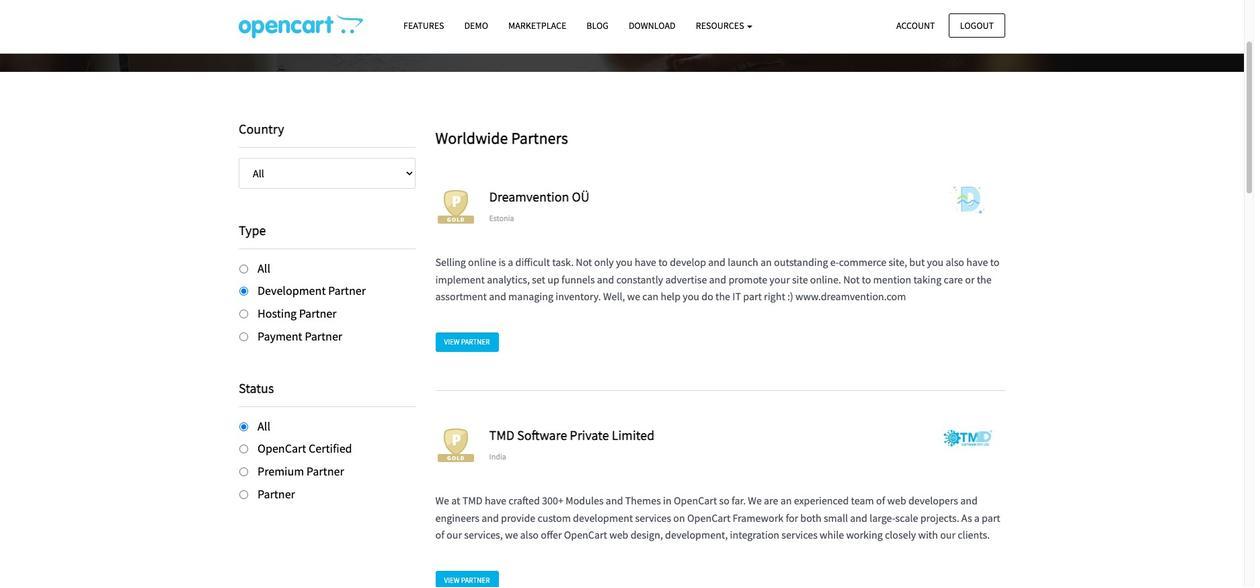 Task type: vqa. For each thing, say whether or not it's contained in the screenshot.
000+
no



Task type: locate. For each thing, give the bounding box(es) containing it.
have
[[635, 256, 656, 269], [966, 256, 988, 269], [485, 494, 506, 508]]

and up "services,"
[[482, 511, 499, 525]]

0 vertical spatial tmd
[[489, 427, 514, 444]]

and left "launch"
[[708, 256, 726, 269]]

all down status
[[258, 419, 270, 434]]

1 horizontal spatial part
[[982, 511, 1000, 525]]

also down provide at the left bottom of page
[[520, 529, 539, 542]]

view down assortment
[[444, 338, 460, 347]]

themes
[[625, 494, 661, 508]]

all up development
[[258, 261, 270, 276]]

0 vertical spatial all
[[258, 261, 270, 276]]

0 vertical spatial view
[[444, 338, 460, 347]]

we inside we at tmd have crafted 300+ modules and themes in opencart so far. we are an experienced team of web developers and engineers and provide custom development services on opencart framework for both small and large-scale projects. as a part of our services, we also offer opencart web design, development, integration services while working closely with our clients.
[[505, 529, 518, 542]]

large-
[[870, 511, 895, 525]]

0 horizontal spatial an
[[760, 256, 772, 269]]

1 view partner link from the top
[[435, 333, 499, 352]]

custom
[[538, 511, 571, 525]]

view partner link
[[435, 333, 499, 352], [435, 571, 499, 588]]

an up your
[[760, 256, 772, 269]]

scale
[[895, 511, 918, 525]]

private
[[570, 427, 609, 444]]

:)
[[787, 290, 793, 304]]

managing
[[508, 290, 553, 304]]

hosting
[[258, 306, 297, 321]]

the right or
[[977, 273, 992, 286]]

partner down the premium
[[258, 487, 295, 502]]

part right it
[[743, 290, 762, 304]]

1 horizontal spatial tmd
[[489, 427, 514, 444]]

do
[[701, 290, 713, 304]]

download
[[629, 19, 676, 32]]

while
[[820, 529, 844, 542]]

are
[[764, 494, 778, 508]]

0 horizontal spatial services
[[635, 511, 671, 525]]

tmd
[[489, 427, 514, 444], [462, 494, 483, 508]]

1 horizontal spatial not
[[843, 273, 860, 286]]

also inside selling online is a difficult task. not only you have to develop and launch an outstanding e-commerce site, but you also have to implement analytics, set up funnels and constantly advertise and promote your site online. not to mention taking care or the assortment and managing inventory. well, we can help you do the it part right :) www.dreamvention.com
[[946, 256, 964, 269]]

None radio
[[239, 310, 248, 319], [239, 333, 248, 342], [239, 468, 248, 477], [239, 491, 248, 500], [239, 310, 248, 319], [239, 333, 248, 342], [239, 468, 248, 477], [239, 491, 248, 500]]

working
[[846, 529, 883, 542]]

for
[[786, 511, 798, 525]]

1 vertical spatial view partner link
[[435, 571, 499, 588]]

also inside we at tmd have crafted 300+ modules and themes in opencart so far. we are an experienced team of web developers and engineers and provide custom development services on opencart framework for both small and large-scale projects. as a part of our services, we also offer opencart web design, development, integration services while working closely with our clients.
[[520, 529, 539, 542]]

we
[[435, 494, 449, 508], [748, 494, 762, 508]]

a right as
[[974, 511, 980, 525]]

1 vertical spatial view partner
[[444, 576, 490, 586]]

300+
[[542, 494, 563, 508]]

advertise
[[665, 273, 707, 286]]

view partner link down assortment
[[435, 333, 499, 352]]

provide
[[501, 511, 535, 525]]

in
[[663, 494, 672, 508]]

view down engineers
[[444, 576, 460, 586]]

at
[[451, 494, 460, 508]]

0 horizontal spatial part
[[743, 290, 762, 304]]

not up www.dreamvention.com
[[843, 273, 860, 286]]

2 view partner link from the top
[[435, 571, 499, 588]]

2 horizontal spatial you
[[927, 256, 944, 269]]

1 horizontal spatial an
[[780, 494, 792, 508]]

0 horizontal spatial our
[[446, 529, 462, 542]]

an
[[760, 256, 772, 269], [780, 494, 792, 508]]

view partner down assortment
[[444, 338, 490, 347]]

we right "far."
[[748, 494, 762, 508]]

part
[[743, 290, 762, 304], [982, 511, 1000, 525]]

1 vertical spatial we
[[505, 529, 518, 542]]

implement
[[435, 273, 485, 286]]

and up as
[[960, 494, 978, 508]]

2 view partner from the top
[[444, 576, 490, 586]]

1 view from the top
[[444, 338, 460, 347]]

view partner for tmd software private limited
[[444, 576, 490, 586]]

development,
[[665, 529, 728, 542]]

tmd up india
[[489, 427, 514, 444]]

0 vertical spatial we
[[627, 290, 640, 304]]

1 our from the left
[[446, 529, 462, 542]]

1 view partner from the top
[[444, 338, 490, 347]]

analytics,
[[487, 273, 530, 286]]

1 all from the top
[[258, 261, 270, 276]]

well,
[[603, 290, 625, 304]]

you right but
[[927, 256, 944, 269]]

also
[[946, 256, 964, 269], [520, 529, 539, 542]]

opencart certified image for tmd software private limited
[[435, 426, 476, 466]]

engineers
[[435, 511, 479, 525]]

0 vertical spatial the
[[977, 273, 992, 286]]

part right as
[[982, 511, 1000, 525]]

opencart certified image
[[435, 187, 476, 227], [435, 426, 476, 466]]

framework
[[733, 511, 783, 525]]

opencart certified image left estonia
[[435, 187, 476, 227]]

0 horizontal spatial the
[[715, 290, 730, 304]]

partner down hosting partner
[[305, 329, 342, 344]]

2 all from the top
[[258, 419, 270, 434]]

web
[[887, 494, 906, 508], [609, 529, 628, 542]]

a inside we at tmd have crafted 300+ modules and themes in opencart so far. we are an experienced team of web developers and engineers and provide custom development services on opencart framework for both small and large-scale projects. as a part of our services, we also offer opencart web design, development, integration services while working closely with our clients.
[[974, 511, 980, 525]]

we left can
[[627, 290, 640, 304]]

and up do
[[709, 273, 726, 286]]

india
[[489, 452, 506, 462]]

0 vertical spatial of
[[876, 494, 885, 508]]

0 horizontal spatial you
[[616, 256, 633, 269]]

tmd right the at
[[462, 494, 483, 508]]

part inside selling online is a difficult task. not only you have to develop and launch an outstanding e-commerce site, but you also have to implement analytics, set up funnels and constantly advertise and promote your site online. not to mention taking care or the assortment and managing inventory. well, we can help you do the it part right :) www.dreamvention.com
[[743, 290, 762, 304]]

1 horizontal spatial a
[[974, 511, 980, 525]]

only
[[594, 256, 614, 269]]

all for status
[[258, 419, 270, 434]]

tmd software private limited image
[[931, 426, 1005, 453]]

demo link
[[454, 14, 498, 38]]

services down for
[[782, 529, 818, 542]]

an inside selling online is a difficult task. not only you have to develop and launch an outstanding e-commerce site, but you also have to implement analytics, set up funnels and constantly advertise and promote your site online. not to mention taking care or the assortment and managing inventory. well, we can help you do the it part right :) www.dreamvention.com
[[760, 256, 772, 269]]

1 vertical spatial view
[[444, 576, 460, 586]]

0 vertical spatial opencart certified image
[[435, 187, 476, 227]]

your
[[769, 273, 790, 286]]

have up provide at the left bottom of page
[[485, 494, 506, 508]]

the
[[977, 273, 992, 286], [715, 290, 730, 304]]

software
[[517, 427, 567, 444]]

1 we from the left
[[435, 494, 449, 508]]

small
[[824, 511, 848, 525]]

of
[[876, 494, 885, 508], [435, 529, 444, 542]]

you left do
[[683, 290, 699, 304]]

not up the funnels
[[576, 256, 592, 269]]

resources
[[696, 19, 746, 32]]

0 vertical spatial a
[[508, 256, 513, 269]]

1 horizontal spatial have
[[635, 256, 656, 269]]

0 horizontal spatial we
[[505, 529, 518, 542]]

partner
[[328, 283, 366, 299], [299, 306, 337, 321], [305, 329, 342, 344], [461, 338, 490, 347], [307, 464, 344, 480], [258, 487, 295, 502], [461, 576, 490, 586]]

we
[[627, 290, 640, 304], [505, 529, 518, 542]]

services up design,
[[635, 511, 671, 525]]

1 vertical spatial of
[[435, 529, 444, 542]]

a right "is" at the left of the page
[[508, 256, 513, 269]]

view partner link down "services,"
[[435, 571, 499, 588]]

payment
[[258, 329, 302, 344]]

opencart up development,
[[687, 511, 730, 525]]

1 horizontal spatial we
[[748, 494, 762, 508]]

opencart certified image left india
[[435, 426, 476, 466]]

0 horizontal spatial we
[[435, 494, 449, 508]]

hosting partner
[[258, 306, 337, 321]]

an right the are in the bottom of the page
[[780, 494, 792, 508]]

view partner link for tmd
[[435, 571, 499, 588]]

0 horizontal spatial tmd
[[462, 494, 483, 508]]

1 vertical spatial web
[[609, 529, 628, 542]]

certified
[[309, 441, 352, 457]]

site
[[792, 273, 808, 286]]

view partner down "services,"
[[444, 576, 490, 586]]

0 horizontal spatial web
[[609, 529, 628, 542]]

have up or
[[966, 256, 988, 269]]

site,
[[889, 256, 907, 269]]

0 vertical spatial services
[[635, 511, 671, 525]]

0 vertical spatial web
[[887, 494, 906, 508]]

we left the at
[[435, 494, 449, 508]]

selling online is a difficult task. not only you have to develop and launch an outstanding e-commerce site, but you also have to implement analytics, set up funnels and constantly advertise and promote your site online. not to mention taking care or the assortment and managing inventory. well, we can help you do the it part right :) www.dreamvention.com
[[435, 256, 999, 304]]

1 horizontal spatial our
[[940, 529, 956, 542]]

e-
[[830, 256, 839, 269]]

opencart
[[258, 441, 306, 457], [674, 494, 717, 508], [687, 511, 730, 525], [564, 529, 607, 542]]

web up scale
[[887, 494, 906, 508]]

web down development
[[609, 529, 628, 542]]

help
[[661, 290, 681, 304]]

1 horizontal spatial services
[[782, 529, 818, 542]]

opencart up on
[[674, 494, 717, 508]]

care
[[944, 273, 963, 286]]

partner down development partner
[[299, 306, 337, 321]]

partners
[[511, 128, 568, 149]]

1 vertical spatial opencart certified image
[[435, 426, 476, 466]]

1 vertical spatial an
[[780, 494, 792, 508]]

we down provide at the left bottom of page
[[505, 529, 518, 542]]

all
[[258, 261, 270, 276], [258, 419, 270, 434]]

also up care in the right of the page
[[946, 256, 964, 269]]

0 horizontal spatial also
[[520, 529, 539, 542]]

a
[[508, 256, 513, 269], [974, 511, 980, 525]]

taking
[[913, 273, 942, 286]]

0 vertical spatial not
[[576, 256, 592, 269]]

as
[[961, 511, 972, 525]]

services
[[635, 511, 671, 525], [782, 529, 818, 542]]

our
[[446, 529, 462, 542], [940, 529, 956, 542]]

view partner
[[444, 338, 490, 347], [444, 576, 490, 586]]

1 horizontal spatial we
[[627, 290, 640, 304]]

country
[[239, 120, 284, 137]]

1 vertical spatial all
[[258, 419, 270, 434]]

2 our from the left
[[940, 529, 956, 542]]

projects.
[[920, 511, 959, 525]]

of up large- at the right bottom of the page
[[876, 494, 885, 508]]

1 vertical spatial tmd
[[462, 494, 483, 508]]

of down engineers
[[435, 529, 444, 542]]

design,
[[630, 529, 663, 542]]

1 horizontal spatial the
[[977, 273, 992, 286]]

the left it
[[715, 290, 730, 304]]

logout link
[[949, 13, 1005, 38]]

0 horizontal spatial have
[[485, 494, 506, 508]]

1 vertical spatial a
[[974, 511, 980, 525]]

premium partner
[[258, 464, 344, 480]]

0 vertical spatial an
[[760, 256, 772, 269]]

view
[[444, 338, 460, 347], [444, 576, 460, 586]]

1 vertical spatial part
[[982, 511, 1000, 525]]

2 view from the top
[[444, 576, 460, 586]]

0 vertical spatial view partner
[[444, 338, 490, 347]]

our down engineers
[[446, 529, 462, 542]]

you right only
[[616, 256, 633, 269]]

1 opencart certified image from the top
[[435, 187, 476, 227]]

have up "constantly"
[[635, 256, 656, 269]]

2 opencart certified image from the top
[[435, 426, 476, 466]]

view partner for dreamvention oü
[[444, 338, 490, 347]]

1 horizontal spatial of
[[876, 494, 885, 508]]

0 horizontal spatial a
[[508, 256, 513, 269]]

blog link
[[576, 14, 619, 38]]

both
[[800, 511, 821, 525]]

and down team
[[850, 511, 867, 525]]

1 vertical spatial also
[[520, 529, 539, 542]]

0 vertical spatial view partner link
[[435, 333, 499, 352]]

0 vertical spatial also
[[946, 256, 964, 269]]

None radio
[[239, 265, 248, 273], [239, 287, 248, 296], [239, 423, 248, 431], [239, 445, 248, 454], [239, 265, 248, 273], [239, 287, 248, 296], [239, 423, 248, 431], [239, 445, 248, 454]]

team
[[851, 494, 874, 508]]

1 horizontal spatial also
[[946, 256, 964, 269]]

and up development
[[606, 494, 623, 508]]

0 vertical spatial part
[[743, 290, 762, 304]]

our down projects.
[[940, 529, 956, 542]]

and down analytics,
[[489, 290, 506, 304]]



Task type: describe. For each thing, give the bounding box(es) containing it.
closely
[[885, 529, 916, 542]]

logout
[[960, 19, 994, 31]]

development partner
[[258, 283, 366, 299]]

integration
[[730, 529, 779, 542]]

0 horizontal spatial not
[[576, 256, 592, 269]]

on
[[673, 511, 685, 525]]

clients.
[[958, 529, 990, 542]]

it
[[732, 290, 741, 304]]

view for tmd software private limited
[[444, 576, 460, 586]]

download link
[[619, 14, 686, 38]]

constantly
[[616, 273, 663, 286]]

1 vertical spatial services
[[782, 529, 818, 542]]

tmd software private limited
[[489, 427, 654, 444]]

crafted
[[508, 494, 540, 508]]

1 vertical spatial the
[[715, 290, 730, 304]]

promote
[[728, 273, 767, 286]]

status
[[239, 380, 274, 397]]

a inside selling online is a difficult task. not only you have to develop and launch an outstanding e-commerce site, but you also have to implement analytics, set up funnels and constantly advertise and promote your site online. not to mention taking care or the assortment and managing inventory. well, we can help you do the it part right :) www.dreamvention.com
[[508, 256, 513, 269]]

an inside we at tmd have crafted 300+ modules and themes in opencart so far. we are an experienced team of web developers and engineers and provide custom development services on opencart framework for both small and large-scale projects. as a part of our services, we also offer opencart web design, development, integration services while working closely with our clients.
[[780, 494, 792, 508]]

can
[[642, 290, 658, 304]]

far.
[[732, 494, 746, 508]]

right
[[764, 290, 785, 304]]

online
[[468, 256, 496, 269]]

part inside we at tmd have crafted 300+ modules and themes in opencart so far. we are an experienced team of web developers and engineers and provide custom development services on opencart framework for both small and large-scale projects. as a part of our services, we also offer opencart web design, development, integration services while working closely with our clients.
[[982, 511, 1000, 525]]

set
[[532, 273, 545, 286]]

payment partner
[[258, 329, 342, 344]]

develop
[[670, 256, 706, 269]]

inventory.
[[556, 290, 601, 304]]

1 horizontal spatial you
[[683, 290, 699, 304]]

tmd inside we at tmd have crafted 300+ modules and themes in opencart so far. we are an experienced team of web developers and engineers and provide custom development services on opencart framework for both small and large-scale projects. as a part of our services, we also offer opencart web design, development, integration services while working closely with our clients.
[[462, 494, 483, 508]]

online.
[[810, 273, 841, 286]]

outstanding
[[774, 256, 828, 269]]

and down only
[[597, 273, 614, 286]]

worldwide
[[435, 128, 508, 149]]

up
[[547, 273, 559, 286]]

partner down assortment
[[461, 338, 490, 347]]

task.
[[552, 256, 574, 269]]

funnels
[[561, 273, 595, 286]]

difficult
[[515, 256, 550, 269]]

account link
[[885, 13, 946, 38]]

partner down "services,"
[[461, 576, 490, 586]]

we inside selling online is a difficult task. not only you have to develop and launch an outstanding e-commerce site, but you also have to implement analytics, set up funnels and constantly advertise and promote your site online. not to mention taking care or the assortment and managing inventory. well, we can help you do the it part right :) www.dreamvention.com
[[627, 290, 640, 304]]

partner up hosting partner
[[328, 283, 366, 299]]

opencart down development
[[564, 529, 607, 542]]

marketplace
[[508, 19, 566, 32]]

mention
[[873, 273, 911, 286]]

account
[[896, 19, 935, 31]]

modules
[[566, 494, 604, 508]]

all for type
[[258, 261, 270, 276]]

0 horizontal spatial to
[[658, 256, 668, 269]]

dreamvention oü image
[[931, 187, 1005, 214]]

type
[[239, 222, 266, 238]]

opencart - partners image
[[239, 14, 363, 38]]

1 horizontal spatial web
[[887, 494, 906, 508]]

1 vertical spatial not
[[843, 273, 860, 286]]

partner down certified
[[307, 464, 344, 480]]

dreamvention
[[489, 188, 569, 205]]

services,
[[464, 529, 503, 542]]

0 horizontal spatial of
[[435, 529, 444, 542]]

is
[[499, 256, 506, 269]]

developers
[[908, 494, 958, 508]]

offer
[[541, 529, 562, 542]]

blog
[[587, 19, 608, 32]]

view partner link for dreamvention
[[435, 333, 499, 352]]

opencart certified image for dreamvention oü
[[435, 187, 476, 227]]

but
[[909, 256, 925, 269]]

1 horizontal spatial to
[[862, 273, 871, 286]]

www.dreamvention.com
[[795, 290, 906, 304]]

limited
[[612, 427, 654, 444]]

commerce
[[839, 256, 886, 269]]

we at tmd have crafted 300+ modules and themes in opencart so far. we are an experienced team of web developers and engineers and provide custom development services on opencart framework for both small and large-scale projects. as a part of our services, we also offer opencart web design, development, integration services while working closely with our clients.
[[435, 494, 1000, 542]]

experienced
[[794, 494, 849, 508]]

or
[[965, 273, 975, 286]]

with
[[918, 529, 938, 542]]

premium
[[258, 464, 304, 480]]

selling
[[435, 256, 466, 269]]

development
[[573, 511, 633, 525]]

2 horizontal spatial have
[[966, 256, 988, 269]]

marketplace link
[[498, 14, 576, 38]]

development
[[258, 283, 326, 299]]

so
[[719, 494, 729, 508]]

view for dreamvention oü
[[444, 338, 460, 347]]

dreamvention oü
[[489, 188, 589, 205]]

features link
[[393, 14, 454, 38]]

opencart up the premium
[[258, 441, 306, 457]]

2 horizontal spatial to
[[990, 256, 999, 269]]

opencart certified
[[258, 441, 352, 457]]

have inside we at tmd have crafted 300+ modules and themes in opencart so far. we are an experienced team of web developers and engineers and provide custom development services on opencart framework for both small and large-scale projects. as a part of our services, we also offer opencart web design, development, integration services while working closely with our clients.
[[485, 494, 506, 508]]

demo
[[464, 19, 488, 32]]

2 we from the left
[[748, 494, 762, 508]]

oü
[[572, 188, 589, 205]]

worldwide partners
[[435, 128, 568, 149]]

estonia
[[489, 213, 514, 223]]



